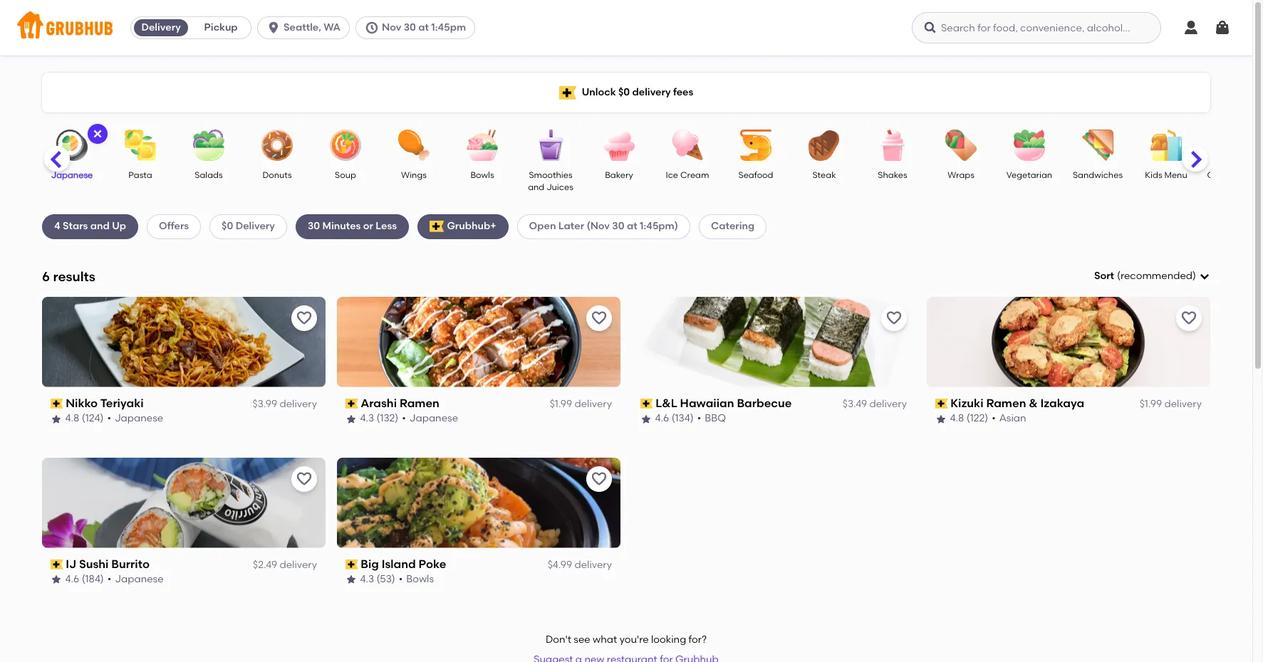 Task type: describe. For each thing, give the bounding box(es) containing it.
star icon image for ij sushi burrito
[[51, 575, 62, 586]]

save this restaurant image for arashi ramen
[[591, 310, 608, 327]]

(184)
[[82, 574, 104, 586]]

$2.49 delivery
[[253, 559, 317, 571]]

star icon image for nikko teriyaki
[[51, 414, 62, 425]]

burrito
[[112, 558, 150, 571]]

(
[[1117, 270, 1121, 282]]

4.3 for big island poke
[[361, 574, 375, 586]]

4.3 (132)
[[361, 413, 399, 425]]

(134)
[[672, 413, 694, 425]]

save this restaurant image for nikko teriyaki
[[296, 310, 313, 327]]

ice cream image
[[663, 130, 712, 161]]

&
[[1029, 397, 1038, 410]]

delivery button
[[131, 16, 191, 39]]

smoothies and juices image
[[526, 130, 576, 161]]

$2.49
[[253, 559, 277, 571]]

delivery for arashi ramen
[[575, 398, 612, 410]]

svg image inside the nov 30 at 1:45pm button
[[365, 21, 379, 35]]

unlock
[[582, 86, 616, 98]]

• for kizuki
[[992, 413, 996, 425]]

wraps image
[[936, 130, 986, 161]]

nov
[[382, 21, 401, 33]]

what
[[593, 634, 617, 646]]

star icon image for big island poke
[[346, 575, 357, 586]]

arashi
[[361, 397, 397, 410]]

$3.99 delivery
[[253, 398, 317, 410]]

l&l hawaiian barbecue
[[656, 397, 792, 410]]

30 inside button
[[404, 21, 416, 33]]

sandwiches image
[[1073, 130, 1123, 161]]

for?
[[689, 634, 707, 646]]

sort
[[1094, 270, 1114, 282]]

Search for food, convenience, alcohol... search field
[[912, 12, 1161, 43]]

6
[[42, 268, 50, 285]]

fees
[[673, 86, 693, 98]]

soup
[[335, 170, 356, 180]]

1 vertical spatial bowls
[[407, 574, 434, 586]]

save this restaurant image for big island poke
[[591, 471, 608, 488]]

island
[[382, 558, 416, 571]]

save this restaurant image for kizuki ramen & izakaya
[[1181, 310, 1198, 327]]

menu
[[1165, 170, 1188, 180]]

delivery inside button
[[141, 21, 181, 33]]

star icon image for l&l hawaiian barbecue
[[641, 414, 652, 425]]

grubhub plus flag logo image for grubhub+
[[430, 221, 444, 233]]

nikko teriyaki
[[66, 397, 144, 410]]

don't see what you're looking for?
[[546, 634, 707, 646]]

• for nikko
[[108, 413, 111, 425]]

delivery for kizuki ramen & izakaya
[[1165, 398, 1202, 410]]

big island poke
[[361, 558, 447, 571]]

cream
[[680, 170, 709, 180]]

smoothies and juices
[[528, 170, 573, 193]]

$3.49 delivery
[[843, 398, 907, 410]]

$1.99 delivery for arashi ramen
[[550, 398, 612, 410]]

minutes
[[322, 220, 361, 232]]

open
[[529, 220, 556, 232]]

izakaya
[[1041, 397, 1085, 410]]

kizuki ramen & izakaya logo image
[[927, 297, 1211, 387]]

big island poke logo image
[[337, 458, 621, 548]]

1 vertical spatial delivery
[[236, 220, 275, 232]]

juices
[[547, 183, 573, 193]]

open later (nov 30 at 1:45pm)
[[529, 220, 678, 232]]

save this restaurant button for l&l hawaiian barbecue
[[881, 306, 907, 331]]

subscription pass image for ij sushi burrito
[[51, 560, 63, 570]]

convenience
[[1207, 170, 1262, 180]]

0 horizontal spatial and
[[90, 220, 110, 232]]

grubhub+
[[447, 220, 496, 232]]

recommended
[[1121, 270, 1193, 282]]

arashi ramen
[[361, 397, 440, 410]]

unlock $0 delivery fees
[[582, 86, 693, 98]]

• japanese for ij sushi burrito
[[108, 574, 164, 586]]

steak image
[[799, 130, 849, 161]]

wings
[[401, 170, 427, 180]]

ij
[[66, 558, 77, 571]]

salads
[[195, 170, 223, 180]]

4
[[54, 220, 60, 232]]

subscription pass image for l&l hawaiian barbecue
[[641, 399, 653, 409]]

sushi
[[79, 558, 109, 571]]

japanese image
[[47, 130, 97, 161]]

donuts
[[263, 170, 292, 180]]

2 horizontal spatial 30
[[612, 220, 625, 232]]

4.8 for nikko teriyaki
[[66, 413, 80, 425]]

none field containing sort
[[1094, 269, 1211, 284]]

(53)
[[377, 574, 396, 586]]

nikko teriyaki logo image
[[42, 297, 326, 387]]

don't
[[546, 634, 571, 646]]

smoothies
[[529, 170, 573, 180]]

$1.99 delivery for kizuki ramen & izakaya
[[1140, 398, 1202, 410]]

kids menu
[[1145, 170, 1188, 180]]

looking
[[651, 634, 686, 646]]

shakes image
[[868, 130, 918, 161]]

)
[[1193, 270, 1196, 282]]

big
[[361, 558, 379, 571]]

bakery
[[605, 170, 633, 180]]

kizuki
[[951, 397, 984, 410]]

nov 30 at 1:45pm
[[382, 21, 466, 33]]

0 vertical spatial bowls
[[471, 170, 494, 180]]

at inside button
[[418, 21, 429, 33]]

kizuki ramen & izakaya
[[951, 397, 1085, 410]]

convenience image
[[1210, 130, 1260, 161]]

japanese for ij sushi burrito
[[115, 574, 164, 586]]

l&l
[[656, 397, 678, 410]]

nikko
[[66, 397, 98, 410]]

$4.99 delivery
[[548, 559, 612, 571]]

$4.99
[[548, 559, 572, 571]]

• for ij
[[108, 574, 112, 586]]



Task type: locate. For each thing, give the bounding box(es) containing it.
save this restaurant button for arashi ramen
[[586, 306, 612, 331]]

shakes
[[878, 170, 907, 180]]

30 minutes or less
[[308, 220, 397, 232]]

30 right nov in the top of the page
[[404, 21, 416, 33]]

teriyaki
[[101, 397, 144, 410]]

vegetarian
[[1007, 170, 1052, 180]]

1 vertical spatial grubhub plus flag logo image
[[430, 221, 444, 233]]

1 horizontal spatial bowls
[[471, 170, 494, 180]]

donuts image
[[252, 130, 302, 161]]

ij sushi burrito logo image
[[42, 458, 326, 548]]

at left 1:45pm
[[418, 21, 429, 33]]

(124)
[[82, 413, 104, 425]]

• right (53)
[[399, 574, 403, 586]]

asian
[[1000, 413, 1027, 425]]

arashi ramen logo image
[[337, 297, 621, 387]]

1 vertical spatial $0
[[222, 220, 233, 232]]

1 vertical spatial and
[[90, 220, 110, 232]]

main navigation navigation
[[0, 0, 1253, 56]]

japanese
[[51, 170, 93, 180], [115, 413, 164, 425], [410, 413, 459, 425], [115, 574, 164, 586]]

$3.99
[[253, 398, 277, 410]]

2 ramen from the left
[[987, 397, 1027, 410]]

salads image
[[184, 130, 234, 161]]

0 horizontal spatial svg image
[[267, 21, 281, 35]]

svg image
[[1183, 19, 1200, 36], [1214, 19, 1231, 36], [365, 21, 379, 35], [923, 21, 938, 35], [92, 128, 103, 140]]

subscription pass image
[[346, 399, 358, 409], [936, 399, 948, 409], [51, 560, 63, 570], [346, 560, 358, 570]]

1 horizontal spatial 30
[[404, 21, 416, 33]]

sandwiches
[[1073, 170, 1123, 180]]

0 horizontal spatial grubhub plus flag logo image
[[430, 221, 444, 233]]

1 horizontal spatial and
[[528, 183, 545, 193]]

delivery left pickup
[[141, 21, 181, 33]]

4.3 (53)
[[361, 574, 396, 586]]

results
[[53, 268, 95, 285]]

None field
[[1094, 269, 1211, 284]]

save this restaurant button for kizuki ramen & izakaya
[[1176, 306, 1202, 331]]

delivery for big island poke
[[575, 559, 612, 571]]

subscription pass image left big
[[346, 560, 358, 570]]

2 4.8 from the left
[[950, 413, 965, 425]]

delivery for ij sushi burrito
[[280, 559, 317, 571]]

• down arashi ramen
[[402, 413, 406, 425]]

• down nikko teriyaki
[[108, 413, 111, 425]]

wa
[[324, 21, 341, 33]]

pasta image
[[115, 130, 165, 161]]

• japanese down burrito
[[108, 574, 164, 586]]

• for big
[[399, 574, 403, 586]]

• bowls
[[399, 574, 434, 586]]

1 horizontal spatial $1.99
[[1140, 398, 1162, 410]]

1 horizontal spatial save this restaurant image
[[591, 310, 608, 327]]

4.8 down kizuki
[[950, 413, 965, 425]]

4.6
[[655, 413, 670, 425], [66, 574, 80, 586]]

• japanese down arashi ramen
[[402, 413, 459, 425]]

• down ij sushi burrito
[[108, 574, 112, 586]]

star icon image left the 4.6 (134)
[[641, 414, 652, 425]]

0 horizontal spatial ramen
[[400, 397, 440, 410]]

save this restaurant image for ij sushi burrito
[[296, 471, 313, 488]]

ice cream
[[666, 170, 709, 180]]

wings image
[[389, 130, 439, 161]]

grubhub plus flag logo image left grubhub+
[[430, 221, 444, 233]]

1 horizontal spatial $1.99 delivery
[[1140, 398, 1202, 410]]

sort ( recommended )
[[1094, 270, 1196, 282]]

4 stars and up
[[54, 220, 126, 232]]

(122)
[[967, 413, 989, 425]]

30 left minutes
[[308, 220, 320, 232]]

kids menu image
[[1141, 130, 1191, 161]]

seattle,
[[284, 21, 321, 33]]

1 horizontal spatial subscription pass image
[[641, 399, 653, 409]]

1 save this restaurant image from the left
[[296, 310, 313, 327]]

bowls down bowls image
[[471, 170, 494, 180]]

4.8 for kizuki ramen & izakaya
[[950, 413, 965, 425]]

0 vertical spatial $0
[[618, 86, 630, 98]]

svg image right )
[[1199, 271, 1211, 282]]

japanese down arashi ramen
[[410, 413, 459, 425]]

nov 30 at 1:45pm button
[[356, 16, 481, 39]]

0 horizontal spatial 4.8
[[66, 413, 80, 425]]

1 horizontal spatial 4.8
[[950, 413, 965, 425]]

4.8
[[66, 413, 80, 425], [950, 413, 965, 425]]

1 subscription pass image from the left
[[51, 399, 63, 409]]

subscription pass image left nikko
[[51, 399, 63, 409]]

1 horizontal spatial 4.6
[[655, 413, 670, 425]]

star icon image for arashi ramen
[[346, 414, 357, 425]]

subscription pass image left "arashi"
[[346, 399, 358, 409]]

hawaiian
[[681, 397, 735, 410]]

subscription pass image for arashi ramen
[[346, 399, 358, 409]]

4.6 down l&l
[[655, 413, 670, 425]]

• japanese down teriyaki
[[108, 413, 164, 425]]

2 $1.99 from the left
[[1140, 398, 1162, 410]]

0 vertical spatial grubhub plus flag logo image
[[559, 86, 576, 99]]

• asian
[[992, 413, 1027, 425]]

you're
[[620, 634, 649, 646]]

1 vertical spatial 4.3
[[361, 574, 375, 586]]

• bbq
[[698, 413, 726, 425]]

subscription pass image left l&l
[[641, 399, 653, 409]]

1 4.8 from the left
[[66, 413, 80, 425]]

4.3
[[361, 413, 375, 425], [361, 574, 375, 586]]

save this restaurant button for ij sushi burrito
[[291, 466, 317, 492]]

japanese down burrito
[[115, 574, 164, 586]]

at left 1:45pm)
[[627, 220, 637, 232]]

1 $1.99 delivery from the left
[[550, 398, 612, 410]]

4.3 for arashi ramen
[[361, 413, 375, 425]]

4.8 down nikko
[[66, 413, 80, 425]]

1 horizontal spatial delivery
[[236, 220, 275, 232]]

1 horizontal spatial $0
[[618, 86, 630, 98]]

bowls
[[471, 170, 494, 180], [407, 574, 434, 586]]

svg image left seattle,
[[267, 21, 281, 35]]

4.8 (122)
[[950, 413, 989, 425]]

2 4.3 from the top
[[361, 574, 375, 586]]

ramen for arashi
[[400, 397, 440, 410]]

0 horizontal spatial save this restaurant image
[[296, 310, 313, 327]]

star icon image
[[51, 414, 62, 425], [346, 414, 357, 425], [641, 414, 652, 425], [936, 414, 947, 425], [51, 575, 62, 586], [346, 575, 357, 586]]

see
[[574, 634, 590, 646]]

4.6 for ij
[[66, 574, 80, 586]]

ramen up "• asian"
[[987, 397, 1027, 410]]

$1.99 for arashi ramen
[[550, 398, 572, 410]]

6 results
[[42, 268, 95, 285]]

up
[[112, 220, 126, 232]]

• japanese for arashi ramen
[[402, 413, 459, 425]]

1:45pm
[[431, 21, 466, 33]]

star icon image left "4.3 (53)"
[[346, 575, 357, 586]]

•
[[108, 413, 111, 425], [402, 413, 406, 425], [698, 413, 702, 425], [992, 413, 996, 425], [108, 574, 112, 586], [399, 574, 403, 586]]

vegetarian image
[[1005, 130, 1054, 161]]

svg image inside field
[[1199, 271, 1211, 282]]

and down smoothies
[[528, 183, 545, 193]]

grubhub plus flag logo image left unlock
[[559, 86, 576, 99]]

delivery for l&l hawaiian barbecue
[[870, 398, 907, 410]]

0 horizontal spatial 30
[[308, 220, 320, 232]]

seattle, wa
[[284, 21, 341, 33]]

subscription pass image left kizuki
[[936, 399, 948, 409]]

$1.99
[[550, 398, 572, 410], [1140, 398, 1162, 410]]

delivery down donuts
[[236, 220, 275, 232]]

1:45pm)
[[640, 220, 678, 232]]

seafood image
[[731, 130, 781, 161]]

1 horizontal spatial ramen
[[987, 397, 1027, 410]]

subscription pass image for nikko teriyaki
[[51, 399, 63, 409]]

soup image
[[321, 130, 370, 161]]

l&l hawaiian barbecue logo image
[[632, 297, 916, 387]]

0 horizontal spatial delivery
[[141, 21, 181, 33]]

save this restaurant image
[[296, 310, 313, 327], [591, 310, 608, 327]]

0 vertical spatial at
[[418, 21, 429, 33]]

(132)
[[377, 413, 399, 425]]

1 ramen from the left
[[400, 397, 440, 410]]

0 vertical spatial 4.6
[[655, 413, 670, 425]]

ramen for kizuki
[[987, 397, 1027, 410]]

0 horizontal spatial $1.99
[[550, 398, 572, 410]]

$3.49
[[843, 398, 867, 410]]

1 horizontal spatial grubhub plus flag logo image
[[559, 86, 576, 99]]

0 horizontal spatial $1.99 delivery
[[550, 398, 612, 410]]

0 vertical spatial and
[[528, 183, 545, 193]]

japanese down teriyaki
[[115, 413, 164, 425]]

0 horizontal spatial bowls
[[407, 574, 434, 586]]

less
[[376, 220, 397, 232]]

0 horizontal spatial $0
[[222, 220, 233, 232]]

ij sushi burrito
[[66, 558, 150, 571]]

2 $1.99 delivery from the left
[[1140, 398, 1202, 410]]

japanese down "japanese" image
[[51, 170, 93, 180]]

delivery for nikko teriyaki
[[280, 398, 317, 410]]

$0 right unlock
[[618, 86, 630, 98]]

1 vertical spatial 4.6
[[66, 574, 80, 586]]

(nov
[[587, 220, 610, 232]]

0 vertical spatial delivery
[[141, 21, 181, 33]]

or
[[363, 220, 373, 232]]

1 horizontal spatial at
[[627, 220, 637, 232]]

$1.99 for kizuki ramen & izakaya
[[1140, 398, 1162, 410]]

• japanese for nikko teriyaki
[[108, 413, 164, 425]]

wraps
[[948, 170, 975, 180]]

1 horizontal spatial svg image
[[1199, 271, 1211, 282]]

bowls down poke
[[407, 574, 434, 586]]

barbecue
[[737, 397, 792, 410]]

4.3 down "arashi"
[[361, 413, 375, 425]]

pasta
[[129, 170, 152, 180]]

0 vertical spatial svg image
[[267, 21, 281, 35]]

and inside smoothies and juices
[[528, 183, 545, 193]]

seafood
[[739, 170, 773, 180]]

4.3 down big
[[361, 574, 375, 586]]

star icon image left 4.6 (184)
[[51, 575, 62, 586]]

save this restaurant button
[[291, 306, 317, 331], [586, 306, 612, 331], [881, 306, 907, 331], [1176, 306, 1202, 331], [291, 466, 317, 492], [586, 466, 612, 492]]

and left up
[[90, 220, 110, 232]]

30 right "(nov"
[[612, 220, 625, 232]]

1 $1.99 from the left
[[550, 398, 572, 410]]

seattle, wa button
[[257, 16, 356, 39]]

30
[[404, 21, 416, 33], [308, 220, 320, 232], [612, 220, 625, 232]]

svg image inside seattle, wa button
[[267, 21, 281, 35]]

1 4.3 from the top
[[361, 413, 375, 425]]

bowls image
[[457, 130, 507, 161]]

subscription pass image for kizuki ramen & izakaya
[[936, 399, 948, 409]]

star icon image left 4.8 (124)
[[51, 414, 62, 425]]

subscription pass image
[[51, 399, 63, 409], [641, 399, 653, 409]]

kids
[[1145, 170, 1163, 180]]

japanese for arashi ramen
[[410, 413, 459, 425]]

grubhub plus flag logo image for unlock $0 delivery fees
[[559, 86, 576, 99]]

subscription pass image for big island poke
[[346, 560, 358, 570]]

$0 right "offers"
[[222, 220, 233, 232]]

$0
[[618, 86, 630, 98], [222, 220, 233, 232]]

• for l&l
[[698, 413, 702, 425]]

star icon image left '4.8 (122)'
[[936, 414, 947, 425]]

subscription pass image left ij
[[51, 560, 63, 570]]

pickup button
[[191, 16, 251, 39]]

bakery image
[[594, 130, 644, 161]]

• for arashi
[[402, 413, 406, 425]]

2 save this restaurant image from the left
[[591, 310, 608, 327]]

star icon image left 4.3 (132)
[[346, 414, 357, 425]]

0 vertical spatial 4.3
[[361, 413, 375, 425]]

• left bbq
[[698, 413, 702, 425]]

4.6 (134)
[[655, 413, 694, 425]]

4.8 (124)
[[66, 413, 104, 425]]

grubhub plus flag logo image
[[559, 86, 576, 99], [430, 221, 444, 233]]

stars
[[63, 220, 88, 232]]

poke
[[419, 558, 447, 571]]

save this restaurant button for big island poke
[[586, 466, 612, 492]]

save this restaurant button for nikko teriyaki
[[291, 306, 317, 331]]

0 horizontal spatial 4.6
[[66, 574, 80, 586]]

catering
[[711, 220, 755, 232]]

2 subscription pass image from the left
[[641, 399, 653, 409]]

0 horizontal spatial subscription pass image
[[51, 399, 63, 409]]

1 vertical spatial svg image
[[1199, 271, 1211, 282]]

later
[[558, 220, 584, 232]]

4.6 (184)
[[66, 574, 104, 586]]

save this restaurant image for l&l hawaiian barbecue
[[886, 310, 903, 327]]

pickup
[[204, 21, 238, 33]]

4.6 for l&l
[[655, 413, 670, 425]]

4.6 down ij
[[66, 574, 80, 586]]

at
[[418, 21, 429, 33], [627, 220, 637, 232]]

• right (122)
[[992, 413, 996, 425]]

ramen right "arashi"
[[400, 397, 440, 410]]

save this restaurant image
[[886, 310, 903, 327], [1181, 310, 1198, 327], [296, 471, 313, 488], [591, 471, 608, 488]]

star icon image for kizuki ramen & izakaya
[[936, 414, 947, 425]]

svg image
[[267, 21, 281, 35], [1199, 271, 1211, 282]]

japanese for nikko teriyaki
[[115, 413, 164, 425]]

1 vertical spatial at
[[627, 220, 637, 232]]

0 horizontal spatial at
[[418, 21, 429, 33]]



Task type: vqa. For each thing, say whether or not it's contained in the screenshot.
see
yes



